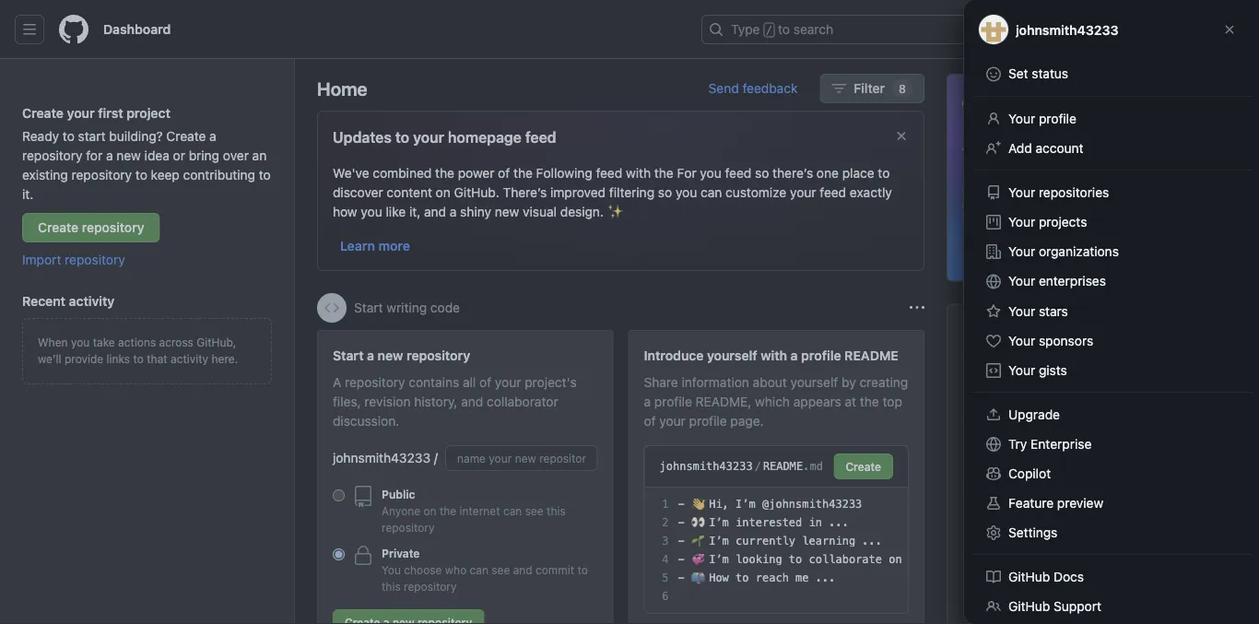 Task type: locate. For each thing, give the bounding box(es) containing it.
your down event,
[[1009, 214, 1036, 230]]

now up projects
[[1053, 200, 1074, 213]]

latest changes
[[963, 321, 1057, 337]]

repository down for
[[72, 167, 132, 182]]

ago up codespaces
[[1026, 551, 1046, 564]]

3 days from the top
[[999, 551, 1023, 564]]

0 vertical spatial days
[[999, 418, 1023, 431]]

2 your from the top
[[1009, 185, 1036, 200]]

dot fill image for custom organization roles are now ga
[[959, 350, 974, 365]]

your down share
[[660, 413, 686, 428]]

1 vertical spatial days
[[999, 485, 1023, 497]]

- left 💞️
[[678, 553, 685, 566]]

2 vertical spatial 2
[[662, 516, 669, 529]]

github docs
[[1009, 569, 1084, 585]]

dependabot
[[989, 501, 1062, 516]]

days inside 3 days ago codespaces prebuilds new region: australia
[[999, 551, 1023, 564]]

to right commit
[[578, 563, 588, 576]]

1 vertical spatial close image
[[1209, 88, 1223, 103]]

8 your from the top
[[1009, 363, 1036, 378]]

yourself up 'information'
[[707, 348, 758, 363]]

triangle down image
[[1074, 21, 1089, 35]]

0 vertical spatial see
[[525, 504, 544, 517]]

0 vertical spatial with
[[626, 165, 651, 180]]

days up codespaces
[[999, 551, 1023, 564]]

your
[[1009, 111, 1036, 126], [1009, 185, 1036, 200], [1009, 214, 1036, 230], [1009, 244, 1036, 259], [1009, 273, 1036, 289], [1009, 304, 1036, 319], [1009, 333, 1036, 349], [1009, 363, 1036, 378]]

now inside the 3 hours ago custom organization roles are now ga
[[1176, 368, 1201, 384]]

1 horizontal spatial so
[[755, 165, 769, 180]]

candidate
[[1039, 454, 1100, 469]]

github inside 2 days ago the github enterprise server 3.11 release candidate is available
[[1015, 435, 1057, 450]]

0 vertical spatial close image
[[1223, 22, 1237, 37]]

can right internet
[[503, 504, 522, 517]]

release
[[989, 454, 1035, 469]]

0 vertical spatial 2
[[989, 418, 996, 431]]

private
[[382, 547, 420, 560]]

a up revision at the left of the page
[[367, 348, 374, 363]]

1 vertical spatial can
[[503, 504, 522, 517]]

ago down copilot
[[1026, 485, 1045, 497]]

1 vertical spatial of
[[480, 374, 492, 390]]

0 vertical spatial on
[[436, 184, 451, 200]]

a up bring
[[209, 128, 216, 143]]

the up there's
[[514, 165, 533, 180]]

import repository
[[22, 252, 125, 267]]

projects
[[1039, 214, 1087, 230]]

2 down 1
[[662, 516, 669, 529]]

catch
[[963, 183, 993, 196]]

start for start writing code
[[354, 300, 383, 315]]

event,
[[1017, 200, 1049, 213]]

github,
[[197, 336, 236, 349]]

days for dependabot
[[999, 485, 1023, 497]]

github support link
[[979, 592, 1245, 621]]

0 horizontal spatial johnsmith43233
[[333, 450, 431, 466]]

0 horizontal spatial of
[[480, 374, 492, 390]]

profile up appears
[[801, 348, 841, 363]]

organizations
[[1039, 244, 1119, 259]]

1 vertical spatial dot fill image
[[959, 416, 974, 431]]

1 vertical spatial 2
[[989, 485, 996, 497]]

for
[[677, 165, 697, 180]]

new up revision at the left of the page
[[378, 348, 403, 363]]

your repositories
[[1009, 185, 1109, 200]]

2 vertical spatial can
[[470, 563, 489, 576]]

i'm
[[736, 498, 756, 511], [709, 516, 729, 529], [709, 535, 729, 548], [709, 553, 729, 566]]

see down repository name text box
[[525, 504, 544, 517]]

2 vertical spatial days
[[999, 551, 1023, 564]]

command palette image
[[1002, 22, 1017, 37]]

with up about
[[761, 348, 787, 363]]

2 horizontal spatial and
[[513, 563, 533, 576]]

.md
[[803, 460, 823, 473]]

3 dot fill image from the top
[[959, 483, 974, 497]]

of right all
[[480, 374, 492, 390]]

your inside we've combined the power of the following feed with the for you feed so there's one place to discover content on github. there's improved filtering so you can customize your feed exactly how you like it, and a shiny new visual design. ✨
[[790, 184, 816, 200]]

1 horizontal spatial see
[[525, 504, 544, 517]]

to down the actions
[[133, 352, 144, 365]]

your left best at the top right
[[1009, 185, 1036, 200]]

2
[[989, 418, 996, 431], [989, 485, 996, 497], [662, 516, 669, 529]]

can inside private you choose who can see and commit to this repository
[[470, 563, 489, 576]]

developer
[[963, 200, 1014, 213]]

0 vertical spatial and
[[424, 204, 446, 219]]

1 - from the top
[[678, 498, 685, 511]]

0 vertical spatial create
[[22, 105, 64, 120]]

/ for type / to search
[[766, 24, 773, 37]]

0 vertical spatial start
[[354, 300, 383, 315]]

repository down the anyone
[[382, 521, 435, 534]]

feature preview
[[1009, 496, 1104, 511]]

your up start on the top left
[[67, 105, 95, 120]]

ago up try enterprise
[[1026, 418, 1045, 431]]

0 vertical spatial dot fill image
[[959, 350, 974, 365]]

custom organization roles are now ga link
[[989, 367, 1222, 405]]

1 horizontal spatial and
[[461, 394, 483, 409]]

the right at
[[860, 394, 879, 409]]

1 vertical spatial now
[[1100, 243, 1126, 259]]

of inside we've combined the power of the following feed with the for you feed so there's one place to discover content on github. there's improved filtering so you can customize your feed exactly how you like it, and a shiny new visual design. ✨
[[498, 165, 510, 180]]

0 vertical spatial can
[[701, 184, 722, 200]]

days for codespaces
[[999, 551, 1023, 564]]

1 horizontal spatial this
[[547, 504, 566, 517]]

/ inside introduce yourself with a profile readme element
[[755, 460, 761, 473]]

why am i seeing this? image
[[910, 301, 925, 315]]

3 for codespaces prebuilds new region: australia
[[989, 551, 996, 564]]

security.
[[985, 136, 1047, 153]]

currently
[[736, 535, 796, 548]]

updates
[[333, 129, 392, 146]]

1 - 👋 hi, i'm @johnsmith43233 2 - 👀 i'm interested in ... 3 - 🌱 i'm currently learning ... 4 - 💞️ i'm looking to collaborate on ... 5 - 📫 how to reach me ... 6
[[662, 498, 929, 603]]

and right it,
[[424, 204, 446, 219]]

your up security.
[[1009, 111, 1036, 126]]

dot fill image for dependabot will no longer automatically re-run failed jobs when package manifest changes
[[959, 483, 974, 497]]

dot fill image for the github enterprise server 3.11 release candidate is available
[[959, 416, 974, 431]]

send feedback link
[[709, 79, 798, 98]]

3 for custom organization roles are now ga
[[989, 352, 996, 365]]

with up the filtering on the top of page
[[626, 165, 651, 180]]

dialog
[[964, 0, 1259, 624]]

/ inside create a new repository element
[[434, 450, 438, 466]]

0 vertical spatial changes
[[1005, 321, 1057, 337]]

/ for johnsmith43233 / readme .md
[[755, 460, 761, 473]]

3 inside the 3 hours ago custom organization roles are now ga
[[989, 352, 996, 365]]

2 horizontal spatial /
[[766, 24, 773, 37]]

it,
[[409, 204, 421, 219]]

johnsmith43233 for johnsmith43233
[[1016, 22, 1119, 37]]

0 vertical spatial new
[[116, 148, 141, 163]]

start inside create a new repository element
[[333, 348, 364, 363]]

2 horizontal spatial this
[[1095, 183, 1114, 196]]

github docs link
[[979, 562, 1245, 592]]

here.
[[212, 352, 238, 365]]

project
[[126, 105, 171, 120]]

create up or
[[166, 128, 206, 143]]

your up hours
[[1009, 333, 1036, 349]]

1 days from the top
[[999, 418, 1023, 431]]

activity inside the when you take actions across github, we'll provide links to that activity here.
[[171, 352, 208, 365]]

the left internet
[[440, 504, 457, 517]]

you right the for
[[700, 165, 722, 180]]

1 vertical spatial readme
[[763, 460, 803, 473]]

repository
[[22, 148, 83, 163], [72, 167, 132, 182], [82, 220, 144, 235], [65, 252, 125, 267], [407, 348, 470, 363], [345, 374, 405, 390], [382, 521, 435, 534], [404, 580, 457, 593]]

you up provide at left bottom
[[71, 336, 90, 349]]

days
[[999, 418, 1023, 431], [999, 485, 1023, 497], [999, 551, 1023, 564]]

start right code image
[[354, 300, 383, 315]]

4 - from the top
[[678, 553, 685, 566]]

2 up the
[[989, 418, 996, 431]]

0 horizontal spatial this
[[382, 580, 401, 593]]

keep
[[151, 167, 180, 182]]

days inside 2 days ago the github enterprise server 3.11 release candidate is available
[[999, 418, 1023, 431]]

0 vertical spatial github
[[1015, 435, 1057, 450]]

- left 🌱 in the right of the page
[[678, 535, 685, 548]]

github
[[1015, 435, 1057, 450], [1009, 569, 1050, 585], [1009, 599, 1050, 614]]

readme,
[[696, 394, 752, 409]]

and down all
[[461, 394, 483, 409]]

2 days from the top
[[999, 485, 1023, 497]]

dashboard
[[103, 22, 171, 37]]

5 your from the top
[[1009, 273, 1036, 289]]

explore element
[[947, 74, 1237, 624]]

- left 👀
[[678, 516, 685, 529]]

repository inside private you choose who can see and commit to this repository
[[404, 580, 457, 593]]

1 vertical spatial activity
[[171, 352, 208, 365]]

/ inside the type / to search
[[766, 24, 773, 37]]

changes down failed
[[1097, 540, 1148, 555]]

creating
[[860, 374, 908, 390]]

github for support
[[1009, 599, 1050, 614]]

ago down the your sponsors
[[1031, 352, 1051, 365]]

this up demand.
[[1095, 183, 1114, 196]]

new inside we've combined the power of the following feed with the for you feed so there's one place to discover content on github. there's improved filtering so you can customize your feed exactly how you like it, and a shiny new visual design. ✨
[[495, 204, 519, 219]]

1 horizontal spatial yourself
[[791, 374, 838, 390]]

who
[[445, 563, 467, 576]]

revision
[[365, 394, 411, 409]]

2 horizontal spatial now
[[1176, 368, 1201, 384]]

2 down release
[[989, 485, 996, 497]]

stars
[[1039, 304, 1068, 319]]

collaborate
[[809, 553, 882, 566]]

close image inside explore element
[[1209, 88, 1223, 103]]

@johnsmith43233
[[762, 498, 862, 511]]

2 horizontal spatial new
[[495, 204, 519, 219]]

this up commit
[[547, 504, 566, 517]]

johnsmith43233 up 👋
[[660, 460, 753, 473]]

plus image
[[1056, 22, 1070, 37]]

your profile link
[[979, 104, 1245, 134]]

1 horizontal spatial johnsmith43233
[[660, 460, 753, 473]]

you down the for
[[676, 184, 697, 200]]

4 your from the top
[[1009, 244, 1036, 259]]

github down upgrade
[[1015, 435, 1057, 450]]

a left 'shiny'
[[450, 204, 457, 219]]

- left 📫
[[678, 572, 685, 585]]

2 - from the top
[[678, 516, 685, 529]]

0 horizontal spatial and
[[424, 204, 446, 219]]

on right the anyone
[[424, 504, 437, 517]]

1 vertical spatial changes
[[1097, 540, 1148, 555]]

2 vertical spatial and
[[513, 563, 533, 576]]

create up ready
[[22, 105, 64, 120]]

github inside github support link
[[1009, 599, 1050, 614]]

create up import repository link
[[38, 220, 78, 235]]

github for docs
[[1009, 569, 1050, 585]]

of for power
[[498, 165, 510, 180]]

to inside the when you take actions across github, we'll provide links to that activity here.
[[133, 352, 144, 365]]

0 horizontal spatial /
[[434, 450, 438, 466]]

2 dot fill image from the top
[[959, 416, 974, 431]]

feed down the one
[[820, 184, 846, 200]]

None submit
[[834, 454, 893, 479]]

create repository
[[38, 220, 144, 235]]

3 up 4 in the bottom right of the page
[[662, 535, 669, 548]]

new down building?
[[116, 148, 141, 163]]

1 horizontal spatial can
[[503, 504, 522, 517]]

1 vertical spatial and
[[461, 394, 483, 409]]

... up learning
[[829, 516, 849, 529]]

re-
[[1072, 521, 1089, 536]]

3 your from the top
[[1009, 214, 1036, 230]]

changes inside 2 days ago dependabot will no longer automatically re-run failed jobs when package manifest changes
[[1097, 540, 1148, 555]]

your inside share information about yourself by creating a profile readme, which appears at the top of your profile page.
[[660, 413, 686, 428]]

2 vertical spatial new
[[378, 348, 403, 363]]

feature preview button
[[979, 489, 1245, 518]]

project's
[[525, 374, 577, 390]]

activity down across
[[171, 352, 208, 365]]

on right collaborate
[[889, 553, 902, 566]]

your for your sponsors
[[1009, 333, 1036, 349]]

on inside 1 - 👋 hi, i'm @johnsmith43233 2 - 👀 i'm interested in ... 3 - 🌱 i'm currently learning ... 4 - 💞️ i'm looking to collaborate on ... 5 - 📫 how to reach me ... 6
[[889, 553, 902, 566]]

0 vertical spatial readme
[[845, 348, 899, 363]]

with inside we've combined the power of the following feed with the for you feed so there's one place to discover content on github. there's improved filtering so you can customize your feed exactly how you like it, and a shiny new visual design. ✨
[[626, 165, 651, 180]]

create for create your first project ready to start building? create a repository for a new idea or bring over an existing repository to keep contributing to it.
[[22, 105, 64, 120]]

2 days ago dependabot will no longer automatically re-run failed jobs when package manifest changes
[[989, 485, 1209, 555]]

7 your from the top
[[1009, 333, 1036, 349]]

send
[[709, 81, 739, 96]]

0 horizontal spatial with
[[626, 165, 651, 180]]

this down you
[[382, 580, 401, 593]]

1 dot fill image from the top
[[959, 350, 974, 365]]

None radio
[[333, 490, 345, 502], [333, 549, 345, 561], [333, 490, 345, 502], [333, 549, 345, 561]]

existing
[[22, 167, 68, 182]]

1 horizontal spatial of
[[498, 165, 510, 180]]

dialog containing johnsmith43233
[[964, 0, 1259, 624]]

your sponsors link
[[979, 326, 1245, 356]]

johnsmith43233 inside create a new repository element
[[333, 450, 431, 466]]

dot fill image
[[959, 350, 974, 365], [959, 416, 974, 431], [959, 483, 974, 497]]

of inside share information about yourself by creating a profile readme, which appears at the top of your profile page.
[[644, 413, 656, 428]]

start for start a new repository
[[333, 348, 364, 363]]

your down there's
[[790, 184, 816, 200]]

ago inside 2 days ago dependabot will no longer automatically re-run failed jobs when package manifest changes
[[1026, 485, 1045, 497]]

2 vertical spatial now
[[1176, 368, 1201, 384]]

to inside private you choose who can see and commit to this repository
[[578, 563, 588, 576]]

1 horizontal spatial now
[[1100, 243, 1126, 259]]

activity up take
[[69, 293, 115, 308]]

github.
[[454, 184, 499, 200]]

0 horizontal spatial yourself
[[707, 348, 758, 363]]

2 vertical spatial github
[[1009, 599, 1050, 614]]

close image
[[1223, 22, 1237, 37], [1209, 88, 1223, 103]]

2 vertical spatial of
[[644, 413, 656, 428]]

ago inside 2 days ago the github enterprise server 3.11 release candidate is available
[[1026, 418, 1045, 431]]

on inside public anyone on the internet can see this repository
[[424, 504, 437, 517]]

6 your from the top
[[1009, 304, 1036, 319]]

new inside create your first project ready to start building? create a repository for a new idea or bring over an existing repository to keep contributing to it.
[[116, 148, 141, 163]]

ago for the
[[1026, 418, 1045, 431]]

internet
[[460, 504, 500, 517]]

actions
[[118, 336, 156, 349]]

0 horizontal spatial see
[[492, 563, 510, 576]]

repository up import repository link
[[82, 220, 144, 235]]

search
[[794, 22, 834, 37]]

visual
[[523, 204, 557, 219]]

2 inside 1 - 👋 hi, i'm @johnsmith43233 2 - 👀 i'm interested in ... 3 - 🌱 i'm currently learning ... 4 - 💞️ i'm looking to collaborate on ... 5 - 📫 how to reach me ... 6
[[662, 516, 669, 529]]

repository down choose
[[404, 580, 457, 593]]

0 horizontal spatial new
[[116, 148, 141, 163]]

2 for dependabot will no longer automatically re-run failed jobs when package manifest changes
[[989, 485, 996, 497]]

your down your projects
[[1009, 244, 1036, 259]]

1 vertical spatial new
[[495, 204, 519, 219]]

1 horizontal spatial changes
[[1097, 540, 1148, 555]]

links
[[107, 352, 130, 365]]

1 your from the top
[[1009, 111, 1036, 126]]

github inside github docs 'link'
[[1009, 569, 1050, 585]]

0 vertical spatial of
[[498, 165, 510, 180]]

0 horizontal spatial activity
[[69, 293, 115, 308]]

1 vertical spatial github
[[1009, 569, 1050, 585]]

share information about yourself by creating a profile readme, which appears at the top of your profile page.
[[644, 374, 908, 428]]

1 vertical spatial on
[[424, 504, 437, 517]]

johnsmith43233 up status
[[1016, 22, 1119, 37]]

none submit inside introduce yourself with a profile readme element
[[834, 454, 893, 479]]

introduce yourself with a profile readme element
[[628, 330, 929, 624]]

1 vertical spatial so
[[658, 184, 672, 200]]

your profile
[[1009, 111, 1077, 126]]

issue opened image
[[1112, 22, 1127, 37]]

hi,
[[709, 498, 729, 511]]

2 vertical spatial on
[[889, 553, 902, 566]]

3 left hours
[[989, 352, 996, 365]]

0 vertical spatial this
[[1095, 183, 1114, 196]]

2 vertical spatial create
[[38, 220, 78, 235]]

can right the who
[[470, 563, 489, 576]]

... right me
[[816, 572, 836, 585]]

1 vertical spatial see
[[492, 563, 510, 576]]

your left gists
[[1009, 363, 1036, 378]]

i'm up "how"
[[709, 553, 729, 566]]

0 horizontal spatial now
[[1053, 200, 1074, 213]]

github down codespaces
[[1009, 599, 1050, 614]]

this inside ai. security. devex. catch the very best from this year's global developer event, now on-demand.
[[1095, 183, 1114, 196]]

yourself inside share information about yourself by creating a profile readme, which appears at the top of your profile page.
[[791, 374, 838, 390]]

3 inside 3 days ago codespaces prebuilds new region: australia
[[989, 551, 996, 564]]

3.11
[[1167, 435, 1190, 450]]

0 vertical spatial now
[[1053, 200, 1074, 213]]

/ down history,
[[434, 450, 438, 466]]

johnsmith43233 inside introduce yourself with a profile readme element
[[660, 460, 753, 473]]

enterprise
[[1060, 435, 1121, 450], [1031, 437, 1092, 452]]

recent
[[22, 293, 66, 308]]

🌱
[[691, 535, 703, 548]]

2 vertical spatial dot fill image
[[959, 483, 974, 497]]

0 horizontal spatial can
[[470, 563, 489, 576]]

0 vertical spatial 3
[[989, 352, 996, 365]]

of inside a repository contains all of your project's files, revision history, and collaborator discussion.
[[480, 374, 492, 390]]

can left customize at the right
[[701, 184, 722, 200]]

this inside private you choose who can see and commit to this repository
[[382, 580, 401, 593]]

filter
[[854, 81, 885, 96]]

see inside public anyone on the internet can see this repository
[[525, 504, 544, 517]]

of down share
[[644, 413, 656, 428]]

commit
[[536, 563, 574, 576]]

try enterprise link
[[979, 430, 1245, 459]]

learn
[[340, 238, 375, 253]]

your organizations link
[[979, 237, 1245, 266]]

2 horizontal spatial can
[[701, 184, 722, 200]]

2 inside 2 days ago dependabot will no longer automatically re-run failed jobs when package manifest changes
[[989, 485, 996, 497]]

johnsmith43233 for johnsmith43233 / readme .md
[[660, 460, 753, 473]]

history,
[[414, 394, 458, 409]]

shiny
[[460, 204, 491, 219]]

1 horizontal spatial with
[[761, 348, 787, 363]]

johnsmith43233 /
[[333, 450, 438, 466]]

create a new repository element
[[333, 346, 598, 624]]

lock image
[[352, 545, 374, 567]]

your for your projects
[[1009, 214, 1036, 230]]

/ right type
[[766, 24, 773, 37]]

your up 'collaborator'
[[495, 374, 521, 390]]

days up the
[[999, 418, 1023, 431]]

1 vertical spatial start
[[333, 348, 364, 363]]

1 horizontal spatial /
[[755, 460, 761, 473]]

1 vertical spatial this
[[547, 504, 566, 517]]

the left very
[[996, 183, 1013, 196]]

2 vertical spatial 3
[[989, 551, 996, 564]]

readme up the "@johnsmith43233"
[[763, 460, 803, 473]]

2 inside 2 days ago the github enterprise server 3.11 release candidate is available
[[989, 418, 996, 431]]

preview
[[1057, 496, 1104, 511]]

ga
[[989, 388, 1007, 403]]

on left github.
[[436, 184, 451, 200]]

2 horizontal spatial johnsmith43233
[[1016, 22, 1119, 37]]

you
[[382, 563, 401, 576]]

your up latest changes
[[1009, 304, 1036, 319]]

1 vertical spatial 3
[[662, 535, 669, 548]]

of for all
[[480, 374, 492, 390]]

0 vertical spatial yourself
[[707, 348, 758, 363]]

2 vertical spatial this
[[382, 580, 401, 593]]

new
[[116, 148, 141, 163], [495, 204, 519, 219], [378, 348, 403, 363]]

- left 👋
[[678, 498, 685, 511]]

2 horizontal spatial of
[[644, 413, 656, 428]]

2 for the github enterprise server 3.11 release candidate is available
[[989, 418, 996, 431]]

ago for custom
[[1031, 352, 1051, 365]]

i'm down hi,
[[709, 516, 729, 529]]

codespaces
[[989, 568, 1063, 583]]

can inside we've combined the power of the following feed with the for you feed so there's one place to discover content on github. there's improved filtering so you can customize your feed exactly how you like it, and a shiny new visual design. ✨
[[701, 184, 722, 200]]

of
[[498, 165, 510, 180], [480, 374, 492, 390], [644, 413, 656, 428]]

ago inside 3 days ago codespaces prebuilds new region: australia
[[1026, 551, 1046, 564]]

ago
[[1031, 352, 1051, 365], [1026, 418, 1045, 431], [1026, 485, 1045, 497], [1026, 551, 1046, 564]]

feedback
[[743, 81, 798, 96]]

1 vertical spatial yourself
[[791, 374, 838, 390]]

0 vertical spatial so
[[755, 165, 769, 180]]

days inside 2 days ago dependabot will no longer automatically re-run failed jobs when package manifest changes
[[999, 485, 1023, 497]]

gists
[[1039, 363, 1067, 378]]

ago inside the 3 hours ago custom organization roles are now ga
[[1031, 352, 1051, 365]]

1 horizontal spatial activity
[[171, 352, 208, 365]]

0 vertical spatial activity
[[69, 293, 115, 308]]

when
[[1177, 521, 1209, 536]]

3 right dot fill icon
[[989, 551, 996, 564]]

start up the a
[[333, 348, 364, 363]]



Task type: describe. For each thing, give the bounding box(es) containing it.
1 horizontal spatial readme
[[845, 348, 899, 363]]

which
[[755, 394, 790, 409]]

for
[[86, 148, 103, 163]]

0 horizontal spatial so
[[658, 184, 672, 200]]

1 vertical spatial create
[[166, 128, 206, 143]]

set status button
[[979, 59, 1245, 89]]

x image
[[894, 129, 909, 143]]

new
[[1125, 568, 1152, 583]]

your inside create your first project ready to start building? create a repository for a new idea or bring over an existing repository to keep contributing to it.
[[67, 105, 95, 120]]

power
[[458, 165, 495, 180]]

try enterprise
[[1009, 437, 1092, 452]]

learn more
[[340, 238, 410, 253]]

watch
[[1059, 243, 1097, 259]]

enterprise inside 2 days ago the github enterprise server 3.11 release candidate is available
[[1060, 435, 1121, 450]]

to left keep
[[135, 167, 147, 182]]

customize
[[726, 184, 787, 200]]

your enterprises
[[1009, 273, 1106, 289]]

your gists
[[1009, 363, 1067, 378]]

bring
[[189, 148, 219, 163]]

repository down the create repository link at the left top of page
[[65, 252, 125, 267]]

add account link
[[979, 134, 1245, 163]]

to right "how"
[[736, 572, 749, 585]]

your inside a repository contains all of your project's files, revision history, and collaborator discussion.
[[495, 374, 521, 390]]

and inside a repository contains all of your project's files, revision history, and collaborator discussion.
[[461, 394, 483, 409]]

across
[[159, 336, 194, 349]]

to up combined
[[395, 129, 410, 146]]

very
[[1016, 183, 1039, 196]]

now inside watch now link
[[1100, 243, 1126, 259]]

your projects
[[1009, 214, 1087, 230]]

combined
[[373, 165, 432, 180]]

interested
[[736, 516, 802, 529]]

profile up account
[[1039, 111, 1077, 126]]

ai.
[[963, 136, 981, 153]]

the left the power
[[435, 165, 454, 180]]

universe23 image
[[963, 89, 1128, 119]]

to up me
[[789, 553, 802, 566]]

to left start on the top left
[[63, 128, 75, 143]]

contains
[[409, 374, 459, 390]]

Repository name text field
[[445, 445, 598, 471]]

dot fill image
[[959, 549, 974, 564]]

feed up customize at the right
[[725, 165, 752, 180]]

upgrade link
[[979, 400, 1245, 430]]

repo image
[[352, 486, 374, 508]]

roles
[[1118, 368, 1150, 384]]

idea
[[144, 148, 170, 163]]

the inside ai. security. devex. catch the very best from this year's global developer event, now on-demand.
[[996, 183, 1013, 196]]

and inside we've combined the power of the following feed with the for you feed so there's one place to discover content on github. there's improved filtering so you can customize your feed exactly how you like it, and a shiny new visual design. ✨
[[424, 204, 446, 219]]

days for the
[[999, 418, 1023, 431]]

reach
[[756, 572, 789, 585]]

share
[[644, 374, 678, 390]]

profile down share
[[654, 394, 692, 409]]

feature
[[1009, 496, 1054, 511]]

johnsmith43233 / readme .md
[[660, 460, 823, 473]]

the left the for
[[654, 165, 674, 180]]

3 inside 1 - 👋 hi, i'm @johnsmith43233 2 - 👀 i'm interested in ... 3 - 🌱 i'm currently learning ... 4 - 💞️ i'm looking to collaborate on ... 5 - 📫 how to reach me ... 6
[[662, 535, 669, 548]]

a inside we've combined the power of the following feed with the for you feed so there's one place to discover content on github. there's improved filtering so you can customize your feed exactly how you like it, and a shiny new visual design. ✨
[[450, 204, 457, 219]]

are
[[1154, 368, 1173, 384]]

import repository link
[[22, 252, 125, 267]]

/ for johnsmith43233 /
[[434, 450, 438, 466]]

the github enterprise server 3.11 release candidate is available link
[[989, 433, 1222, 472]]

global
[[1152, 183, 1184, 196]]

to down the an
[[259, 167, 271, 182]]

your for your stars
[[1009, 304, 1036, 319]]

custom
[[989, 368, 1035, 384]]

a right for
[[106, 148, 113, 163]]

prebuilds
[[1066, 568, 1122, 583]]

anyone
[[382, 504, 421, 517]]

filter image
[[832, 81, 847, 96]]

australia
[[989, 587, 1041, 602]]

to inside we've combined the power of the following feed with the for you feed so there's one place to discover content on github. there's improved filtering so you can customize your feed exactly how you like it, and a shiny new visual design. ✨
[[878, 165, 890, 180]]

your for your gists
[[1009, 363, 1036, 378]]

your for your profile
[[1009, 111, 1036, 126]]

a
[[333, 374, 341, 390]]

this inside public anyone on the internet can see this repository
[[547, 504, 566, 517]]

see inside private you choose who can see and commit to this repository
[[492, 563, 510, 576]]

profile down readme,
[[689, 413, 727, 428]]

on inside we've combined the power of the following feed with the for you feed so there's one place to discover content on github. there's improved filtering so you can customize your feed exactly how you like it, and a shiny new visual design. ✨
[[436, 184, 451, 200]]

your up combined
[[413, 129, 444, 146]]

create for create repository
[[38, 220, 78, 235]]

1
[[662, 498, 669, 511]]

organization
[[1038, 368, 1114, 384]]

5 - from the top
[[678, 572, 685, 585]]

ago for codespaces
[[1026, 551, 1046, 564]]

failed
[[1112, 521, 1145, 536]]

appears
[[794, 394, 842, 409]]

jobs
[[1148, 521, 1173, 536]]

from
[[1068, 183, 1092, 196]]

your for your enterprises
[[1009, 273, 1036, 289]]

can inside public anyone on the internet can see this repository
[[503, 504, 522, 517]]

... left dot fill icon
[[909, 553, 929, 566]]

on-
[[1077, 200, 1095, 213]]

0 horizontal spatial changes
[[1005, 321, 1057, 337]]

choose
[[404, 563, 442, 576]]

homepage
[[448, 129, 522, 146]]

type
[[731, 22, 760, 37]]

by
[[842, 374, 856, 390]]

homepage image
[[59, 15, 89, 44]]

now inside ai. security. devex. catch the very best from this year's global developer event, now on-demand.
[[1053, 200, 1074, 213]]

when
[[38, 336, 68, 349]]

demand.
[[1095, 200, 1141, 213]]

following
[[536, 165, 593, 180]]

repository up contains
[[407, 348, 470, 363]]

johnsmith43233 for johnsmith43233 /
[[333, 450, 431, 466]]

your stars
[[1009, 304, 1068, 319]]

your for your organizations
[[1009, 244, 1036, 259]]

devex.
[[963, 158, 1011, 175]]

a up share information about yourself by creating a profile readme, which appears at the top of your profile page.
[[791, 348, 798, 363]]

we've combined the power of the following feed with the for you feed so there's one place to discover content on github. there's improved filtering so you can customize your feed exactly how you like it, and a shiny new visual design. ✨
[[333, 165, 892, 219]]

you down discover
[[361, 204, 382, 219]]

0 horizontal spatial readme
[[763, 460, 803, 473]]

no
[[1088, 501, 1103, 516]]

how
[[709, 572, 729, 585]]

1 horizontal spatial new
[[378, 348, 403, 363]]

first
[[98, 105, 123, 120]]

upgrade
[[1009, 407, 1060, 422]]

repository inside public anyone on the internet can see this repository
[[382, 521, 435, 534]]

settings
[[1009, 525, 1058, 540]]

✨
[[607, 204, 620, 219]]

... up collaborate
[[862, 535, 882, 548]]

repositories
[[1039, 185, 1109, 200]]

take
[[93, 336, 115, 349]]

enterprise up the candidate
[[1031, 437, 1092, 452]]

repository up 'existing'
[[22, 148, 83, 163]]

an
[[252, 148, 267, 163]]

feed up the filtering on the top of page
[[596, 165, 623, 180]]

we've
[[333, 165, 369, 180]]

to left search
[[778, 22, 790, 37]]

3 - from the top
[[678, 535, 685, 548]]

content
[[387, 184, 432, 200]]

we'll
[[38, 352, 61, 365]]

dashboard link
[[96, 15, 178, 44]]

i'm right 🌱 in the right of the page
[[709, 535, 729, 548]]

your organizations
[[1009, 244, 1119, 259]]

8
[[899, 82, 906, 95]]

watch now link
[[963, 237, 1222, 266]]

start
[[78, 128, 106, 143]]

the inside public anyone on the internet can see this repository
[[440, 504, 457, 517]]

the inside share information about yourself by creating a profile readme, which appears at the top of your profile page.
[[860, 394, 879, 409]]

set status
[[1009, 66, 1069, 81]]

ago for dependabot
[[1026, 485, 1045, 497]]

your for your repositories
[[1009, 185, 1036, 200]]

your enterprises link
[[979, 266, 1245, 297]]

repository inside a repository contains all of your project's files, revision history, and collaborator discussion.
[[345, 374, 405, 390]]

and inside private you choose who can see and commit to this repository
[[513, 563, 533, 576]]

in
[[809, 516, 822, 529]]

feed up following
[[525, 129, 557, 146]]

i'm right hi,
[[736, 498, 756, 511]]

start writing code
[[354, 300, 460, 315]]

or
[[173, 148, 185, 163]]

code image
[[325, 301, 339, 315]]

type / to search
[[731, 22, 834, 37]]

a inside share information about yourself by creating a profile readme, which appears at the top of your profile page.
[[644, 394, 651, 409]]

discover
[[333, 184, 383, 200]]

1 vertical spatial with
[[761, 348, 787, 363]]

you inside the when you take actions across github, we'll provide links to that activity here.
[[71, 336, 90, 349]]

docs
[[1054, 569, 1084, 585]]

settings link
[[979, 518, 1245, 548]]



Task type: vqa. For each thing, say whether or not it's contained in the screenshot.
and
yes



